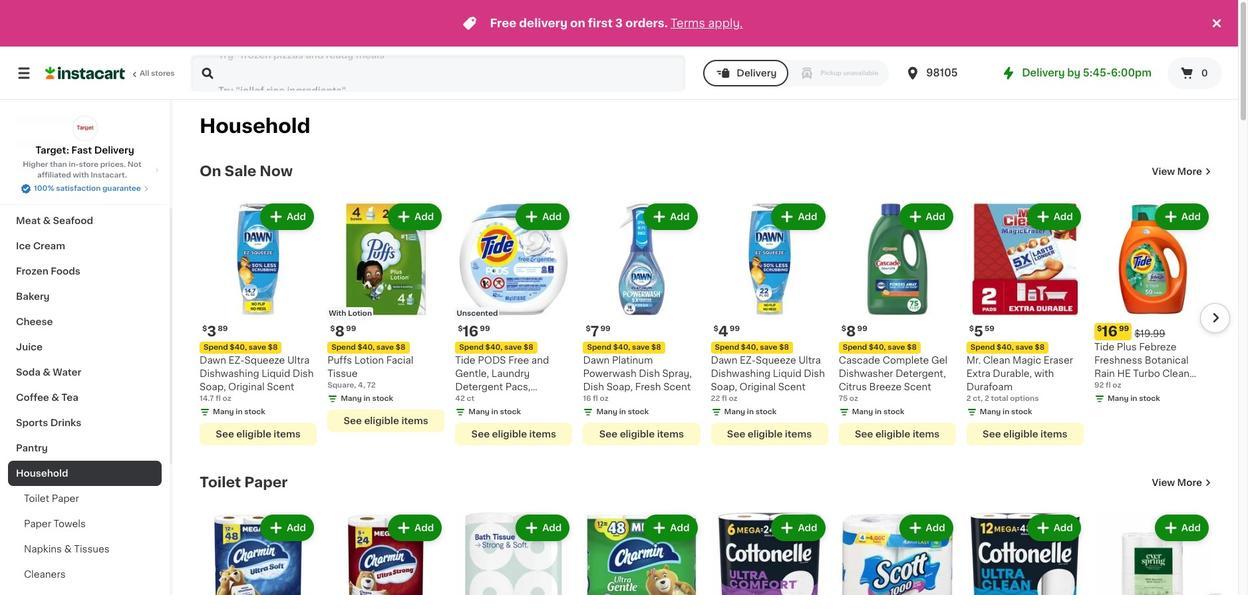 Task type: locate. For each thing, give the bounding box(es) containing it.
in for dawn platinum powerwash dish spray, dish soap, fresh scent 16 fl oz
[[619, 409, 626, 416]]

scent inside the dawn ez-squeeze ultra dishwashing liquid dish soap, original scent 14.7 fl oz
[[267, 383, 294, 392]]

original for 3
[[228, 383, 265, 392]]

delivery inside "button"
[[737, 69, 777, 78]]

0 vertical spatial fresh
[[16, 115, 43, 124]]

4 $8 from the left
[[651, 344, 661, 351]]

liquid
[[262, 369, 290, 379], [773, 369, 801, 379], [1094, 383, 1123, 392]]

1 horizontal spatial clean
[[1162, 369, 1189, 379]]

fl right 14.7
[[216, 395, 221, 403]]

1 horizontal spatial with
[[1034, 369, 1054, 379]]

see down 'powerwash' in the bottom of the page
[[599, 430, 618, 439]]

1 horizontal spatial tide
[[1094, 343, 1115, 352]]

fl
[[1106, 382, 1111, 389], [216, 395, 221, 403], [593, 395, 598, 403], [722, 395, 727, 403]]

items down spray,
[[657, 430, 684, 439]]

see eligible items button down the dawn ez-squeeze ultra dishwashing liquid dish soap, original scent 14.7 fl oz
[[200, 423, 317, 446]]

4 spend from the left
[[587, 344, 611, 351]]

stock down the 72
[[372, 395, 393, 403]]

2 horizontal spatial liquid
[[1094, 383, 1123, 392]]

item carousel region for on sale now
[[181, 196, 1230, 454]]

dishwashing for 4
[[711, 369, 770, 379]]

0 horizontal spatial 3
[[207, 325, 216, 339]]

see eligible items button
[[327, 410, 445, 433], [200, 423, 317, 446], [455, 423, 572, 446], [583, 423, 700, 446], [711, 423, 828, 446], [839, 423, 956, 446], [966, 423, 1084, 446]]

dishwashing up 22
[[711, 369, 770, 379]]

1 vertical spatial toilet
[[24, 494, 49, 504]]

juice
[[16, 343, 43, 352]]

5 $8 from the left
[[779, 344, 789, 351]]

$40, for dawn platinum powerwash dish spray, dish soap, fresh scent 16 fl oz
[[613, 344, 630, 351]]

0 horizontal spatial 2
[[966, 395, 971, 403]]

0 vertical spatial tide
[[1094, 343, 1115, 352]]

2 vertical spatial fresh
[[635, 383, 661, 392]]

1 vertical spatial with
[[1034, 369, 1054, 379]]

8 for puffs
[[335, 325, 345, 339]]

view more link
[[1152, 165, 1211, 178], [1152, 476, 1211, 490]]

delivery left by
[[1022, 68, 1065, 78]]

1 view more from the top
[[1152, 167, 1202, 176]]

2
[[966, 395, 971, 403], [985, 395, 989, 403]]

1 horizontal spatial dawn
[[583, 356, 610, 365]]

meat & seafood link
[[8, 208, 162, 234]]

ez- for 4
[[740, 356, 756, 365]]

tide inside tide pods free and gentle, laundry detergent pacs, unscented
[[455, 356, 475, 365]]

many in stock down 14.7
[[213, 409, 265, 416]]

3 scent from the left
[[778, 383, 806, 392]]

item carousel region containing add
[[181, 507, 1230, 595]]

eligible for dawn ez-squeeze ultra dishwashing liquid dish soap, original scent 14.7 fl oz
[[236, 430, 271, 439]]

fl down 'powerwash' in the bottom of the page
[[593, 395, 598, 403]]

view
[[1152, 167, 1175, 176], [1152, 478, 1175, 488]]

& right soda
[[43, 368, 51, 377]]

seafood
[[53, 216, 93, 226]]

stock for cascade complete gel dishwasher detergent, citrus breeze scent 75 oz
[[883, 409, 904, 416]]

3 99 from the left
[[600, 325, 611, 333]]

fresh
[[16, 115, 43, 124], [16, 140, 43, 150], [635, 383, 661, 392]]

2 $40, from the left
[[358, 344, 375, 351]]

0 vertical spatial view
[[1152, 167, 1175, 176]]

eligible down dawn ez-squeeze ultra dishwashing liquid dish soap, original scent 22 fl oz
[[748, 430, 783, 439]]

see eligible items for dawn platinum powerwash dish spray, dish soap, fresh scent 16 fl oz
[[599, 430, 684, 439]]

in for puffs lotion facial tissue square, 4, 72
[[364, 395, 370, 403]]

16 for pods
[[463, 325, 478, 339]]

2 more from the top
[[1177, 478, 1202, 488]]

1 horizontal spatial 16
[[583, 395, 591, 403]]

99 up pods
[[480, 325, 490, 333]]

stock down turbo
[[1139, 395, 1160, 403]]

0 vertical spatial item carousel region
[[181, 196, 1230, 454]]

many for dawn platinum powerwash dish spray, dish soap, fresh scent 16 fl oz
[[596, 409, 617, 416]]

not
[[128, 161, 142, 168]]

1 vertical spatial fresh
[[16, 140, 43, 150]]

stock down dawn ez-squeeze ultra dishwashing liquid dish soap, original scent 22 fl oz
[[756, 409, 777, 416]]

0 vertical spatial more
[[1177, 167, 1202, 176]]

$ for dawn ez-squeeze ultra dishwashing liquid dish soap, original scent 14.7 fl oz
[[202, 325, 207, 333]]

1 vertical spatial household
[[16, 469, 68, 478]]

0 vertical spatial lotion
[[348, 310, 372, 317]]

2 ez- from the left
[[740, 356, 756, 365]]

2 horizontal spatial paper
[[244, 476, 288, 490]]

1 spend $40, save $8 from the left
[[204, 344, 278, 351]]

spend
[[204, 344, 228, 351], [331, 344, 356, 351], [459, 344, 484, 351], [587, 344, 611, 351], [715, 344, 739, 351], [843, 344, 867, 351], [970, 344, 995, 351]]

dawn for 3
[[200, 356, 226, 365]]

$40, up dawn ez-squeeze ultra dishwashing liquid dish soap, original scent 22 fl oz
[[741, 344, 758, 351]]

0 horizontal spatial squeeze
[[244, 356, 285, 365]]

& left eggs
[[44, 166, 52, 175]]

laundry up pacs,
[[491, 369, 530, 379]]

fresh for fresh vegetables
[[16, 115, 43, 124]]

5 $40, from the left
[[741, 344, 758, 351]]

59
[[985, 325, 995, 333]]

6 save from the left
[[888, 344, 905, 351]]

eligible for mr. clean magic eraser extra durable, with durafoam 2 ct, 2 total options
[[1003, 430, 1038, 439]]

view more for on sale now
[[1152, 167, 1202, 176]]

terms apply. link
[[671, 18, 743, 29]]

2 horizontal spatial dawn
[[711, 356, 737, 365]]

0 vertical spatial clean
[[983, 356, 1010, 365]]

$40, up platinum at the bottom
[[613, 344, 630, 351]]

0 horizontal spatial soap,
[[200, 383, 226, 392]]

many in stock down total
[[980, 409, 1032, 416]]

0 horizontal spatial 16
[[463, 325, 478, 339]]

2 view more from the top
[[1152, 478, 1202, 488]]

see eligible items button down breeze
[[839, 423, 956, 446]]

items down the dawn ez-squeeze ultra dishwashing liquid dish soap, original scent 14.7 fl oz
[[274, 430, 301, 439]]

with lotion
[[329, 310, 372, 317]]

save for dawn ez-squeeze ultra dishwashing liquid dish soap, original scent 14.7 fl oz
[[249, 344, 266, 351]]

soap, up 22
[[711, 383, 737, 392]]

in down dawn ez-squeeze ultra dishwashing liquid dish soap, original scent 22 fl oz
[[747, 409, 754, 416]]

oz right 22
[[729, 395, 737, 403]]

& inside 'link'
[[43, 368, 51, 377]]

fresh inside "link"
[[16, 140, 43, 150]]

1 horizontal spatial $ 8 99
[[841, 325, 867, 339]]

product group containing 4
[[711, 201, 828, 446]]

1 vertical spatial paper
[[52, 494, 79, 504]]

many for dawn ez-squeeze ultra dishwashing liquid dish soap, original scent 14.7 fl oz
[[213, 409, 234, 416]]

5 $ from the left
[[714, 325, 718, 333]]

see eligible items for mr. clean magic eraser extra durable, with durafoam 2 ct, 2 total options
[[983, 430, 1067, 439]]

1 horizontal spatial ultra
[[799, 356, 821, 365]]

more for on sale now
[[1177, 167, 1202, 176]]

cheese
[[16, 317, 53, 327]]

0 horizontal spatial liquid
[[262, 369, 290, 379]]

16 inside the "$16.99 original price: $19.99" element
[[1102, 325, 1118, 339]]

2 horizontal spatial soap,
[[711, 383, 737, 392]]

1 horizontal spatial squeeze
[[756, 356, 796, 365]]

fresh inside dawn platinum powerwash dish spray, dish soap, fresh scent 16 fl oz
[[635, 383, 661, 392]]

1 horizontal spatial original
[[740, 383, 776, 392]]

2 8 from the left
[[846, 325, 856, 339]]

$40, up cascade
[[869, 344, 886, 351]]

pacs,
[[505, 383, 531, 392]]

99 down with lotion
[[346, 325, 356, 333]]

8 $ from the left
[[1097, 325, 1102, 333]]

tide inside tide plus febreze freshness botanical rain he turbo clean liquid laundry detergent
[[1094, 343, 1115, 352]]

in down total
[[1003, 409, 1009, 416]]

mr. clean magic eraser extra durable, with durafoam 2 ct, 2 total options
[[966, 356, 1073, 403]]

0 horizontal spatial tide
[[455, 356, 475, 365]]

soap, inside dawn ez-squeeze ultra dishwashing liquid dish soap, original scent 22 fl oz
[[711, 383, 737, 392]]

2 left ct,
[[966, 395, 971, 403]]

squeeze for 4
[[756, 356, 796, 365]]

1 vertical spatial unscented
[[455, 396, 507, 405]]

dishwashing for 3
[[200, 369, 259, 379]]

scent down spray,
[[663, 383, 691, 392]]

original for 4
[[740, 383, 776, 392]]

0 horizontal spatial delivery
[[94, 146, 134, 155]]

dawn inside dawn platinum powerwash dish spray, dish soap, fresh scent 16 fl oz
[[583, 356, 610, 365]]

99 inside the "$16.99 original price: $19.99" element
[[1119, 325, 1129, 333]]

3 spend $40, save $8 from the left
[[459, 344, 533, 351]]

fresh vegetables
[[16, 115, 99, 124]]

7 $ from the left
[[969, 325, 974, 333]]

tide
[[1094, 343, 1115, 352], [455, 356, 475, 365]]

scent left square,
[[267, 383, 294, 392]]

delivery for delivery
[[737, 69, 777, 78]]

6 $ from the left
[[841, 325, 846, 333]]

higher than in-store prices. not affiliated with instacart. link
[[11, 160, 159, 181]]

1 vertical spatial laundry
[[1125, 383, 1164, 392]]

3 left 89
[[207, 325, 216, 339]]

1 horizontal spatial detergent
[[1094, 396, 1142, 405]]

dishwashing
[[200, 369, 259, 379], [711, 369, 770, 379]]

oz inside the dawn ez-squeeze ultra dishwashing liquid dish soap, original scent 14.7 fl oz
[[223, 395, 231, 403]]

cascade
[[839, 356, 880, 365]]

1 $40, from the left
[[230, 344, 247, 351]]

paper towels link
[[8, 512, 162, 537]]

spend up cascade
[[843, 344, 867, 351]]

durable,
[[993, 369, 1032, 379]]

4 scent from the left
[[904, 383, 931, 392]]

see eligible items button down options
[[966, 423, 1084, 446]]

rain
[[1094, 369, 1115, 379]]

options
[[1010, 395, 1039, 403]]

100%
[[34, 185, 54, 192]]

$ inside the $ 5 59
[[969, 325, 974, 333]]

spend $40, save $8 for dawn platinum powerwash dish spray, dish soap, fresh scent 16 fl oz
[[587, 344, 661, 351]]

2 scent from the left
[[663, 383, 691, 392]]

0 horizontal spatial 8
[[335, 325, 345, 339]]

0 horizontal spatial dawn
[[200, 356, 226, 365]]

ultra left puffs
[[287, 356, 309, 365]]

1 $ 16 99 from the left
[[458, 325, 490, 339]]

see for cascade complete gel dishwasher detergent, citrus breeze scent 75 oz
[[855, 430, 873, 439]]

1 vertical spatial toilet paper
[[24, 494, 79, 504]]

1 vertical spatial 3
[[207, 325, 216, 339]]

many in stock down ct at the left bottom of page
[[469, 409, 521, 416]]

1 original from the left
[[228, 383, 265, 392]]

spray,
[[662, 369, 692, 379]]

see down total
[[983, 430, 1001, 439]]

detergent inside tide plus febreze freshness botanical rain he turbo clean liquid laundry detergent
[[1094, 396, 1142, 405]]

$ 16 99 up pods
[[458, 325, 490, 339]]

7 $40, from the left
[[997, 344, 1014, 351]]

3 inside limited time offer "region"
[[615, 18, 623, 29]]

0 horizontal spatial detergent
[[455, 383, 503, 392]]

save up the dawn ez-squeeze ultra dishwashing liquid dish soap, original scent 14.7 fl oz
[[249, 344, 266, 351]]

cascade complete gel dishwasher detergent, citrus breeze scent 75 oz
[[839, 356, 947, 403]]

42 ct
[[455, 395, 474, 403]]

dawn for 7
[[583, 356, 610, 365]]

household up on sale now
[[200, 116, 310, 136]]

scent inside 'cascade complete gel dishwasher detergent, citrus breeze scent 75 oz'
[[904, 383, 931, 392]]

see down the dawn ez-squeeze ultra dishwashing liquid dish soap, original scent 14.7 fl oz
[[216, 430, 234, 439]]

higher than in-store prices. not affiliated with instacart.
[[23, 161, 142, 179]]

save up platinum at the bottom
[[632, 344, 650, 351]]

0 vertical spatial paper
[[244, 476, 288, 490]]

fl right 92
[[1106, 382, 1111, 389]]

all
[[140, 70, 149, 77]]

89
[[218, 325, 228, 333]]

1 horizontal spatial $ 16 99
[[1097, 325, 1129, 339]]

2 spend from the left
[[331, 344, 356, 351]]

see down citrus
[[855, 430, 873, 439]]

ez- inside the dawn ez-squeeze ultra dishwashing liquid dish soap, original scent 14.7 fl oz
[[229, 356, 244, 365]]

product group containing 5
[[966, 201, 1084, 446]]

ct,
[[973, 395, 983, 403]]

spend down $ 3 89
[[204, 344, 228, 351]]

limited time offer region
[[0, 0, 1209, 47]]

lotion
[[348, 310, 372, 317], [354, 356, 384, 365]]

4 save from the left
[[632, 344, 650, 351]]

1 horizontal spatial delivery
[[737, 69, 777, 78]]

liquid inside the dawn ez-squeeze ultra dishwashing liquid dish soap, original scent 14.7 fl oz
[[262, 369, 290, 379]]

foods
[[51, 267, 80, 276]]

spend $40, save $8 down $ 4 99 at the bottom
[[715, 344, 789, 351]]

ice
[[16, 241, 31, 251]]

scent inside dawn platinum powerwash dish spray, dish soap, fresh scent 16 fl oz
[[663, 383, 691, 392]]

3 soap, from the left
[[711, 383, 737, 392]]

0 vertical spatial 3
[[615, 18, 623, 29]]

0 vertical spatial toilet
[[200, 476, 241, 490]]

0 horizontal spatial $ 8 99
[[330, 325, 356, 339]]

frozen
[[16, 267, 48, 276]]

dawn up 'powerwash' in the bottom of the page
[[583, 356, 610, 365]]

$40, up puffs lotion facial tissue square, 4, 72
[[358, 344, 375, 351]]

save for puffs lotion facial tissue square, 4, 72
[[376, 344, 394, 351]]

see eligible items button for dawn ez-squeeze ultra dishwashing liquid dish soap, original scent 14.7 fl oz
[[200, 423, 317, 446]]

$8 for mr. clean magic eraser extra durable, with durafoam 2 ct, 2 total options
[[1035, 344, 1045, 351]]

eligible down the 72
[[364, 417, 399, 426]]

many down square,
[[341, 395, 362, 403]]

2 spend $40, save $8 from the left
[[331, 344, 406, 351]]

add
[[287, 212, 306, 222], [414, 212, 434, 222], [542, 212, 562, 222], [670, 212, 690, 222], [798, 212, 817, 222], [926, 212, 945, 222], [1054, 212, 1073, 222], [1181, 212, 1201, 222], [287, 524, 306, 533], [414, 524, 434, 533], [542, 524, 562, 533], [670, 524, 690, 533], [798, 524, 817, 533], [926, 524, 945, 533], [1054, 524, 1073, 533], [1181, 524, 1201, 533]]

squeeze inside dawn ez-squeeze ultra dishwashing liquid dish soap, original scent 22 fl oz
[[756, 356, 796, 365]]

many down 'powerwash' in the bottom of the page
[[596, 409, 617, 416]]

stock down the dawn ez-squeeze ultra dishwashing liquid dish soap, original scent 14.7 fl oz
[[244, 409, 265, 416]]

0 vertical spatial view more link
[[1152, 165, 1211, 178]]

5 spend $40, save $8 from the left
[[715, 344, 789, 351]]

1 8 from the left
[[335, 325, 345, 339]]

2 99 from the left
[[480, 325, 490, 333]]

1 horizontal spatial 3
[[615, 18, 623, 29]]

liquid inside dawn ez-squeeze ultra dishwashing liquid dish soap, original scent 22 fl oz
[[773, 369, 801, 379]]

clean down botanical
[[1162, 369, 1189, 379]]

fresh up fresh fruit
[[16, 115, 43, 124]]

2 $ 16 99 from the left
[[1097, 325, 1129, 339]]

1 more from the top
[[1177, 167, 1202, 176]]

1 ultra from the left
[[287, 356, 309, 365]]

$ inside $ 4 99
[[714, 325, 718, 333]]

0 vertical spatial laundry
[[491, 369, 530, 379]]

0 vertical spatial detergent
[[455, 383, 503, 392]]

4 99 from the left
[[730, 325, 740, 333]]

cleaners link
[[8, 562, 162, 587]]

detergent up ct at the left bottom of page
[[455, 383, 503, 392]]

6 99 from the left
[[1119, 325, 1129, 333]]

view more link for toilet paper
[[1152, 476, 1211, 490]]

view for toilet paper
[[1152, 478, 1175, 488]]

& left tissues at the left bottom of page
[[64, 545, 72, 554]]

1 $ from the left
[[202, 325, 207, 333]]

1 horizontal spatial toilet
[[200, 476, 241, 490]]

see eligible items down options
[[983, 430, 1067, 439]]

4 $ from the left
[[586, 325, 591, 333]]

3 $40, from the left
[[485, 344, 502, 351]]

5 spend from the left
[[715, 344, 739, 351]]

unscented down gentle,
[[455, 396, 507, 405]]

1 $ 8 99 from the left
[[330, 325, 356, 339]]

dawn down '4'
[[711, 356, 737, 365]]

item carousel region containing 3
[[181, 196, 1230, 454]]

items down the detergent, at the right
[[913, 430, 940, 439]]

delivery by 5:45-6:00pm link
[[1001, 65, 1152, 81]]

0 vertical spatial free
[[490, 18, 516, 29]]

$8 for dawn platinum powerwash dish spray, dish soap, fresh scent 16 fl oz
[[651, 344, 661, 351]]

items down dawn ez-squeeze ultra dishwashing liquid dish soap, original scent 22 fl oz
[[785, 430, 812, 439]]

in down he
[[1130, 395, 1137, 403]]

unscented inside tide pods free and gentle, laundry detergent pacs, unscented
[[455, 396, 507, 405]]

with inside "mr. clean magic eraser extra durable, with durafoam 2 ct, 2 total options"
[[1034, 369, 1054, 379]]

items down "mr. clean magic eraser extra durable, with durafoam 2 ct, 2 total options"
[[1040, 430, 1067, 439]]

soda & water link
[[8, 360, 162, 385]]

soap, inside the dawn ez-squeeze ultra dishwashing liquid dish soap, original scent 14.7 fl oz
[[200, 383, 226, 392]]

0 horizontal spatial toilet
[[24, 494, 49, 504]]

eligible down dawn platinum powerwash dish spray, dish soap, fresh scent 16 fl oz
[[620, 430, 655, 439]]

$ for dawn ez-squeeze ultra dishwashing liquid dish soap, original scent 22 fl oz
[[714, 325, 718, 333]]

ultra inside the dawn ez-squeeze ultra dishwashing liquid dish soap, original scent 14.7 fl oz
[[287, 356, 309, 365]]

eligible down pacs,
[[492, 430, 527, 439]]

puffs lotion facial tissue square, 4, 72
[[327, 356, 413, 389]]

save for mr. clean magic eraser extra durable, with durafoam 2 ct, 2 total options
[[1016, 344, 1033, 351]]

1 vertical spatial lotion
[[354, 356, 384, 365]]

1 dishwashing from the left
[[200, 369, 259, 379]]

oz right 75
[[849, 395, 858, 403]]

0 horizontal spatial original
[[228, 383, 265, 392]]

1 horizontal spatial soap,
[[606, 383, 633, 392]]

5 save from the left
[[760, 344, 777, 351]]

original inside the dawn ez-squeeze ultra dishwashing liquid dish soap, original scent 14.7 fl oz
[[228, 383, 265, 392]]

laundry inside tide plus febreze freshness botanical rain he turbo clean liquid laundry detergent
[[1125, 383, 1164, 392]]

2 horizontal spatial delivery
[[1022, 68, 1065, 78]]

free left "delivery"
[[490, 18, 516, 29]]

1 vertical spatial view more link
[[1152, 476, 1211, 490]]

2 view more link from the top
[[1152, 476, 1211, 490]]

original inside dawn ez-squeeze ultra dishwashing liquid dish soap, original scent 22 fl oz
[[740, 383, 776, 392]]

dishwashing inside dawn ez-squeeze ultra dishwashing liquid dish soap, original scent 22 fl oz
[[711, 369, 770, 379]]

2 original from the left
[[740, 383, 776, 392]]

7 spend from the left
[[970, 344, 995, 351]]

4,
[[358, 382, 365, 389]]

2 dishwashing from the left
[[711, 369, 770, 379]]

$8 up the dawn ez-squeeze ultra dishwashing liquid dish soap, original scent 14.7 fl oz
[[268, 344, 278, 351]]

squeeze inside the dawn ez-squeeze ultra dishwashing liquid dish soap, original scent 14.7 fl oz
[[244, 356, 285, 365]]

spend $40, save $8 up platinum at the bottom
[[587, 344, 661, 351]]

many in stock for cascade complete gel dishwasher detergent, citrus breeze scent 75 oz
[[852, 409, 904, 416]]

oz inside dawn platinum powerwash dish spray, dish soap, fresh scent 16 fl oz
[[600, 395, 609, 403]]

1 horizontal spatial dishwashing
[[711, 369, 770, 379]]

ultra left cascade
[[799, 356, 821, 365]]

on
[[570, 18, 585, 29]]

many in stock for dawn ez-squeeze ultra dishwashing liquid dish soap, original scent 22 fl oz
[[724, 409, 777, 416]]

many for mr. clean magic eraser extra durable, with durafoam 2 ct, 2 total options
[[980, 409, 1001, 416]]

liquid inside tide plus febreze freshness botanical rain he turbo clean liquid laundry detergent
[[1094, 383, 1123, 392]]

0 horizontal spatial clean
[[983, 356, 1010, 365]]

0 horizontal spatial dishwashing
[[200, 369, 259, 379]]

$40, for puffs lotion facial tissue square, 4, 72
[[358, 344, 375, 351]]

0 horizontal spatial paper
[[24, 520, 51, 529]]

0 horizontal spatial toilet paper
[[24, 494, 79, 504]]

eligible down options
[[1003, 430, 1038, 439]]

2 $8 from the left
[[396, 344, 406, 351]]

ultra inside dawn ez-squeeze ultra dishwashing liquid dish soap, original scent 22 fl oz
[[799, 356, 821, 365]]

0 vertical spatial view more
[[1152, 167, 1202, 176]]

fl inside dawn ez-squeeze ultra dishwashing liquid dish soap, original scent 22 fl oz
[[722, 395, 727, 403]]

view more
[[1152, 167, 1202, 176], [1152, 478, 1202, 488]]

1 vertical spatial more
[[1177, 478, 1202, 488]]

many in stock for dawn platinum powerwash dish spray, dish soap, fresh scent 16 fl oz
[[596, 409, 649, 416]]

tide up freshness
[[1094, 343, 1115, 352]]

72
[[367, 382, 376, 389]]

instacart logo image
[[45, 65, 125, 81]]

scent left citrus
[[778, 383, 806, 392]]

fresh up the higher
[[16, 140, 43, 150]]

98105
[[926, 68, 958, 78]]

1 view more link from the top
[[1152, 165, 1211, 178]]

extra
[[966, 369, 990, 379]]

with down eraser
[[1034, 369, 1054, 379]]

4 spend $40, save $8 from the left
[[587, 344, 661, 351]]

stock for dawn platinum powerwash dish spray, dish soap, fresh scent 16 fl oz
[[628, 409, 649, 416]]

2 $ from the left
[[330, 325, 335, 333]]

2 soap, from the left
[[606, 383, 633, 392]]

dawn
[[200, 356, 226, 365], [583, 356, 610, 365], [711, 356, 737, 365]]

4 $40, from the left
[[613, 344, 630, 351]]

oz down 'powerwash' in the bottom of the page
[[600, 395, 609, 403]]

99 inside $ 4 99
[[730, 325, 740, 333]]

$ 16 99 for plus
[[1097, 325, 1129, 339]]

1 ez- from the left
[[229, 356, 244, 365]]

botanical
[[1145, 356, 1189, 365]]

3 right first
[[615, 18, 623, 29]]

99 for dawn platinum powerwash dish spray, dish soap, fresh scent
[[600, 325, 611, 333]]

3
[[615, 18, 623, 29], [207, 325, 216, 339]]

on sale now link
[[200, 164, 293, 180]]

99 inside $ 7 99
[[600, 325, 611, 333]]

6 spend $40, save $8 from the left
[[843, 344, 917, 351]]

many in stock for dawn ez-squeeze ultra dishwashing liquid dish soap, original scent 14.7 fl oz
[[213, 409, 265, 416]]

4
[[718, 325, 728, 339]]

2 squeeze from the left
[[756, 356, 796, 365]]

see for mr. clean magic eraser extra durable, with durafoam 2 ct, 2 total options
[[983, 430, 1001, 439]]

oz inside dawn ez-squeeze ultra dishwashing liquid dish soap, original scent 22 fl oz
[[729, 395, 737, 403]]

breeze
[[869, 383, 902, 392]]

detergent down the 92 fl oz
[[1094, 396, 1142, 405]]

2 item carousel region from the top
[[181, 507, 1230, 595]]

1 horizontal spatial ez-
[[740, 356, 756, 365]]

1 item carousel region from the top
[[181, 196, 1230, 454]]

many in stock for puffs lotion facial tissue square, 4, 72
[[341, 395, 393, 403]]

1 squeeze from the left
[[244, 356, 285, 365]]

0 horizontal spatial toilet paper link
[[8, 486, 162, 512]]

&
[[44, 166, 52, 175], [53, 191, 61, 200], [43, 216, 51, 226], [43, 368, 51, 377], [51, 393, 59, 402], [64, 545, 72, 554]]

6 $8 from the left
[[907, 344, 917, 351]]

1 vertical spatial item carousel region
[[181, 507, 1230, 595]]

in for dawn ez-squeeze ultra dishwashing liquid dish soap, original scent 14.7 fl oz
[[236, 409, 243, 416]]

eligible for dawn ez-squeeze ultra dishwashing liquid dish soap, original scent 22 fl oz
[[748, 430, 783, 439]]

1 horizontal spatial laundry
[[1125, 383, 1164, 392]]

8 down with on the bottom of page
[[335, 325, 345, 339]]

towels
[[54, 520, 86, 529]]

delivery
[[1022, 68, 1065, 78], [737, 69, 777, 78], [94, 146, 134, 155]]

1 $8 from the left
[[268, 344, 278, 351]]

delivery
[[519, 18, 568, 29]]

$ inside $ 7 99
[[586, 325, 591, 333]]

0 vertical spatial household
[[200, 116, 310, 136]]

see eligible items down dawn platinum powerwash dish spray, dish soap, fresh scent 16 fl oz
[[599, 430, 684, 439]]

household link
[[8, 461, 162, 486]]

$ 8 99 up cascade
[[841, 325, 867, 339]]

$40, up the dawn ez-squeeze ultra dishwashing liquid dish soap, original scent 14.7 fl oz
[[230, 344, 247, 351]]

liquid for 3
[[262, 369, 290, 379]]

1 horizontal spatial 8
[[846, 325, 856, 339]]

dishwashing up 14.7
[[200, 369, 259, 379]]

items
[[401, 417, 428, 426], [274, 430, 301, 439], [529, 430, 556, 439], [657, 430, 684, 439], [785, 430, 812, 439], [913, 430, 940, 439], [1040, 430, 1067, 439]]

scent
[[267, 383, 294, 392], [663, 383, 691, 392], [778, 383, 806, 392], [904, 383, 931, 392]]

1 save from the left
[[249, 344, 266, 351]]

7 $8 from the left
[[1035, 344, 1045, 351]]

ct
[[467, 395, 474, 403]]

see eligible items button down dawn ez-squeeze ultra dishwashing liquid dish soap, original scent 22 fl oz
[[711, 423, 828, 446]]

see
[[344, 417, 362, 426], [216, 430, 234, 439], [471, 430, 490, 439], [599, 430, 618, 439], [727, 430, 745, 439], [855, 430, 873, 439], [983, 430, 1001, 439]]

0 horizontal spatial ez-
[[229, 356, 244, 365]]

1 horizontal spatial 2
[[985, 395, 989, 403]]

$ 16 99 inside the "$16.99 original price: $19.99" element
[[1097, 325, 1129, 339]]

5 99 from the left
[[857, 325, 867, 333]]

1 vertical spatial clean
[[1162, 369, 1189, 379]]

2 horizontal spatial 16
[[1102, 325, 1118, 339]]

see eligible items down breeze
[[855, 430, 940, 439]]

in down breeze
[[875, 409, 882, 416]]

$ 8 99 down with on the bottom of page
[[330, 325, 356, 339]]

0 horizontal spatial ultra
[[287, 356, 309, 365]]

spend down $ 7 99
[[587, 344, 611, 351]]

2 ultra from the left
[[799, 356, 821, 365]]

1 scent from the left
[[267, 383, 294, 392]]

75
[[839, 395, 848, 403]]

target: fast delivery logo image
[[72, 116, 97, 141]]

product group
[[200, 201, 317, 446], [327, 201, 445, 433], [455, 201, 572, 446], [583, 201, 700, 446], [711, 201, 828, 446], [839, 201, 956, 446], [966, 201, 1084, 446], [1094, 201, 1211, 407], [200, 512, 317, 595], [327, 512, 445, 595], [455, 512, 572, 595], [583, 512, 700, 595], [711, 512, 828, 595], [839, 512, 956, 595], [966, 512, 1084, 595], [1094, 512, 1211, 595]]

items for dawn platinum powerwash dish spray, dish soap, fresh scent 16 fl oz
[[657, 430, 684, 439]]

0 horizontal spatial $ 16 99
[[458, 325, 490, 339]]

see eligible items button for puffs lotion facial tissue square, 4, 72
[[327, 410, 445, 433]]

items for dawn ez-squeeze ultra dishwashing liquid dish soap, original scent 22 fl oz
[[785, 430, 812, 439]]

1 vertical spatial detergent
[[1094, 396, 1142, 405]]

2 view from the top
[[1152, 478, 1175, 488]]

and
[[531, 356, 549, 365]]

1 vertical spatial view
[[1152, 478, 1175, 488]]

in down dawn platinum powerwash dish spray, dish soap, fresh scent 16 fl oz
[[619, 409, 626, 416]]

1 vertical spatial view more
[[1152, 478, 1202, 488]]

item carousel region
[[181, 196, 1230, 454], [181, 507, 1230, 595]]

2 save from the left
[[376, 344, 394, 351]]

see eligible items down pacs,
[[471, 430, 556, 439]]

fl inside dawn platinum powerwash dish spray, dish soap, fresh scent 16 fl oz
[[593, 395, 598, 403]]

dishwashing inside the dawn ez-squeeze ultra dishwashing liquid dish soap, original scent 14.7 fl oz
[[200, 369, 259, 379]]

0 horizontal spatial laundry
[[491, 369, 530, 379]]

1 soap, from the left
[[200, 383, 226, 392]]

1 dawn from the left
[[200, 356, 226, 365]]

lotion inside puffs lotion facial tissue square, 4, 72
[[354, 356, 384, 365]]

sale
[[225, 164, 256, 178]]

lotion for with
[[348, 310, 372, 317]]

1 horizontal spatial liquid
[[773, 369, 801, 379]]

sports drinks
[[16, 418, 81, 428]]

view more for toilet paper
[[1152, 478, 1202, 488]]

0 vertical spatial with
[[73, 172, 89, 179]]

1 99 from the left
[[346, 325, 356, 333]]

0 horizontal spatial household
[[16, 469, 68, 478]]

& for napkins
[[64, 545, 72, 554]]

1 vertical spatial tide
[[455, 356, 475, 365]]

dawn inside dawn ez-squeeze ultra dishwashing liquid dish soap, original scent 22 fl oz
[[711, 356, 737, 365]]

spend down $ 4 99 at the bottom
[[715, 344, 739, 351]]

1 spend from the left
[[204, 344, 228, 351]]

6 $40, from the left
[[869, 344, 886, 351]]

2 $ 8 99 from the left
[[841, 325, 867, 339]]

1 vertical spatial free
[[508, 356, 529, 365]]

in down the 72
[[364, 395, 370, 403]]

more for toilet paper
[[1177, 478, 1202, 488]]

0 horizontal spatial with
[[73, 172, 89, 179]]

fl right 22
[[722, 395, 727, 403]]

spend $40, save $8 up magic
[[970, 344, 1045, 351]]

0 vertical spatial toilet paper
[[200, 476, 288, 490]]

dawn inside the dawn ez-squeeze ultra dishwashing liquid dish soap, original scent 14.7 fl oz
[[200, 356, 226, 365]]

many in stock down the 72
[[341, 395, 393, 403]]

& for dairy
[[44, 166, 52, 175]]

16 up pods
[[463, 325, 478, 339]]

ez- inside dawn ez-squeeze ultra dishwashing liquid dish soap, original scent 22 fl oz
[[740, 356, 756, 365]]

clean up the durable, at the bottom right
[[983, 356, 1010, 365]]

affiliated
[[37, 172, 71, 179]]

see for dawn platinum powerwash dish spray, dish soap, fresh scent 16 fl oz
[[599, 430, 618, 439]]

dawn platinum powerwash dish spray, dish soap, fresh scent 16 fl oz
[[583, 356, 692, 403]]

7 spend $40, save $8 from the left
[[970, 344, 1045, 351]]

Search field
[[192, 56, 685, 90]]

1 view from the top
[[1152, 167, 1175, 176]]

$ 8 99 for puffs
[[330, 325, 356, 339]]

detergent,
[[896, 369, 946, 379]]

items for cascade complete gel dishwasher detergent, citrus breeze scent 75 oz
[[913, 430, 940, 439]]

2 dawn from the left
[[583, 356, 610, 365]]

all stores link
[[45, 55, 176, 92]]

7 save from the left
[[1016, 344, 1033, 351]]

$ inside $ 3 89
[[202, 325, 207, 333]]

1 horizontal spatial toilet paper
[[200, 476, 288, 490]]

3 dawn from the left
[[711, 356, 737, 365]]

see for puffs lotion facial tissue square, 4, 72
[[344, 417, 362, 426]]

add button
[[261, 205, 313, 229], [389, 205, 441, 229], [517, 205, 568, 229], [645, 205, 696, 229], [773, 205, 824, 229], [900, 205, 952, 229], [1028, 205, 1080, 229], [1156, 205, 1207, 229], [261, 516, 313, 540], [389, 516, 441, 540], [517, 516, 568, 540], [645, 516, 696, 540], [773, 516, 824, 540], [900, 516, 952, 540], [1028, 516, 1080, 540], [1156, 516, 1207, 540]]

None search field
[[190, 55, 686, 92]]

lotion up the 72
[[354, 356, 384, 365]]

spend $40, save $8 for cascade complete gel dishwasher detergent, citrus breeze scent 75 oz
[[843, 344, 917, 351]]

$ 16 99 for pods
[[458, 325, 490, 339]]

more
[[1177, 167, 1202, 176], [1177, 478, 1202, 488]]

6 spend from the left
[[843, 344, 867, 351]]



Task type: vqa. For each thing, say whether or not it's contained in the screenshot.
Sales link
no



Task type: describe. For each thing, give the bounding box(es) containing it.
many in stock down he
[[1108, 395, 1160, 403]]

stock down pacs,
[[500, 409, 521, 416]]

frozen foods
[[16, 267, 80, 276]]

febreze
[[1139, 343, 1177, 352]]

oz inside 'cascade complete gel dishwasher detergent, citrus breeze scent 75 oz'
[[849, 395, 858, 403]]

eligible for cascade complete gel dishwasher detergent, citrus breeze scent 75 oz
[[875, 430, 910, 439]]

1 2 from the left
[[966, 395, 971, 403]]

orders.
[[625, 18, 668, 29]]

16 inside dawn platinum powerwash dish spray, dish soap, fresh scent 16 fl oz
[[583, 395, 591, 403]]

service type group
[[703, 60, 889, 86]]

see eligible items button for cascade complete gel dishwasher detergent, citrus breeze scent 75 oz
[[839, 423, 956, 446]]

snacks & candy
[[16, 191, 95, 200]]

& for soda
[[43, 368, 51, 377]]

he
[[1117, 369, 1131, 379]]

in down tide pods free and gentle, laundry detergent pacs, unscented
[[491, 409, 498, 416]]

see eligible items button for dawn platinum powerwash dish spray, dish soap, fresh scent 16 fl oz
[[583, 423, 700, 446]]

92 fl oz
[[1094, 382, 1121, 389]]

instacart.
[[91, 172, 127, 179]]

3 spend from the left
[[459, 344, 484, 351]]

$ 3 89
[[202, 325, 228, 339]]

see down ct at the left bottom of page
[[471, 430, 490, 439]]

frozen foods link
[[8, 259, 162, 284]]

0 button
[[1168, 57, 1222, 89]]

0
[[1201, 69, 1208, 78]]

spend for mr. clean magic eraser extra durable, with durafoam 2 ct, 2 total options
[[970, 344, 995, 351]]

$8 for cascade complete gel dishwasher detergent, citrus breeze scent 75 oz
[[907, 344, 917, 351]]

stores
[[151, 70, 175, 77]]

soap, inside dawn platinum powerwash dish spray, dish soap, fresh scent 16 fl oz
[[606, 383, 633, 392]]

many down the 92 fl oz
[[1108, 395, 1129, 403]]

many down ct at the left bottom of page
[[469, 409, 490, 416]]

guarantee
[[102, 185, 141, 192]]

fl inside the dawn ez-squeeze ultra dishwashing liquid dish soap, original scent 14.7 fl oz
[[216, 395, 221, 403]]

99 for tide plus febreze freshness botanical rain he turbo clean liquid laundry detergent
[[1119, 325, 1129, 333]]

bakery
[[16, 292, 50, 301]]

clean inside "mr. clean magic eraser extra durable, with durafoam 2 ct, 2 total options"
[[983, 356, 1010, 365]]

spend $40, save $8 for dawn ez-squeeze ultra dishwashing liquid dish soap, original scent 14.7 fl oz
[[204, 344, 278, 351]]

delivery by 5:45-6:00pm
[[1022, 68, 1152, 78]]

pods
[[478, 356, 506, 365]]

tide pods free and gentle, laundry detergent pacs, unscented
[[455, 356, 549, 405]]

squeeze for 3
[[244, 356, 285, 365]]

cheese link
[[8, 309, 162, 335]]

many in stock for mr. clean magic eraser extra durable, with durafoam 2 ct, 2 total options
[[980, 409, 1032, 416]]

$ for cascade complete gel dishwasher detergent, citrus breeze scent 75 oz
[[841, 325, 846, 333]]

$16.99 original price: $19.99 element
[[1094, 323, 1211, 341]]

scent inside dawn ez-squeeze ultra dishwashing liquid dish soap, original scent 22 fl oz
[[778, 383, 806, 392]]

spend for puffs lotion facial tissue square, 4, 72
[[331, 344, 356, 351]]

1 horizontal spatial paper
[[52, 494, 79, 504]]

plus
[[1117, 343, 1137, 352]]

spend $40, save $8 for dawn ez-squeeze ultra dishwashing liquid dish soap, original scent 22 fl oz
[[715, 344, 789, 351]]

tissue
[[327, 369, 358, 379]]

1 horizontal spatial toilet paper link
[[200, 475, 288, 491]]

total
[[991, 395, 1008, 403]]

bakery link
[[8, 284, 162, 309]]

items for puffs lotion facial tissue square, 4, 72
[[401, 417, 428, 426]]

items down pacs,
[[529, 430, 556, 439]]

free inside tide pods free and gentle, laundry detergent pacs, unscented
[[508, 356, 529, 365]]

stock for dawn ez-squeeze ultra dishwashing liquid dish soap, original scent 22 fl oz
[[756, 409, 777, 416]]

spend for cascade complete gel dishwasher detergent, citrus breeze scent 75 oz
[[843, 344, 867, 351]]

99 for dawn ez-squeeze ultra dishwashing liquid dish soap, original scent
[[730, 325, 740, 333]]

on sale now
[[200, 164, 293, 178]]

turbo
[[1133, 369, 1160, 379]]

2 2 from the left
[[985, 395, 989, 403]]

dish down 'powerwash' in the bottom of the page
[[583, 383, 604, 392]]

spend $40, save $8 for puffs lotion facial tissue square, 4, 72
[[331, 344, 406, 351]]

sports
[[16, 418, 48, 428]]

98105 button
[[905, 55, 985, 92]]

$40, for cascade complete gel dishwasher detergent, citrus breeze scent 75 oz
[[869, 344, 886, 351]]

see eligible items button for mr. clean magic eraser extra durable, with durafoam 2 ct, 2 total options
[[966, 423, 1084, 446]]

& for snacks
[[53, 191, 61, 200]]

$8 for dawn ez-squeeze ultra dishwashing liquid dish soap, original scent 22 fl oz
[[779, 344, 789, 351]]

coffee
[[16, 393, 49, 402]]

16 for plus
[[1102, 325, 1118, 339]]

coffee & tea link
[[8, 385, 162, 410]]

3 $ from the left
[[458, 325, 463, 333]]

view more link for on sale now
[[1152, 165, 1211, 178]]

$40, for dawn ez-squeeze ultra dishwashing liquid dish soap, original scent 14.7 fl oz
[[230, 344, 247, 351]]

lotion for puffs
[[354, 356, 384, 365]]

stock for dawn ez-squeeze ultra dishwashing liquid dish soap, original scent 14.7 fl oz
[[244, 409, 265, 416]]

than
[[50, 161, 67, 168]]

dawn for 4
[[711, 356, 737, 365]]

$ 8 99 for cascade
[[841, 325, 867, 339]]

by
[[1067, 68, 1080, 78]]

$8 for dawn ez-squeeze ultra dishwashing liquid dish soap, original scent 14.7 fl oz
[[268, 344, 278, 351]]

spend $40, save $8 for mr. clean magic eraser extra durable, with durafoam 2 ct, 2 total options
[[970, 344, 1045, 351]]

dish inside dawn ez-squeeze ultra dishwashing liquid dish soap, original scent 22 fl oz
[[804, 369, 825, 379]]

spend for dawn platinum powerwash dish spray, dish soap, fresh scent 16 fl oz
[[587, 344, 611, 351]]

tea
[[61, 393, 78, 402]]

laundry inside tide pods free and gentle, laundry detergent pacs, unscented
[[491, 369, 530, 379]]

product group containing 3
[[200, 201, 317, 446]]

92
[[1094, 382, 1104, 389]]

99 for cascade complete gel dishwasher detergent, citrus breeze scent
[[857, 325, 867, 333]]

target:
[[35, 146, 69, 155]]

1 horizontal spatial household
[[200, 116, 310, 136]]

magic
[[1013, 356, 1041, 365]]

see eligible items button for dawn ez-squeeze ultra dishwashing liquid dish soap, original scent 22 fl oz
[[711, 423, 828, 446]]

water
[[53, 368, 81, 377]]

3 save from the left
[[504, 344, 522, 351]]

satisfaction
[[56, 185, 101, 192]]

on
[[200, 164, 221, 178]]

soap, for 4
[[711, 383, 737, 392]]

tide plus febreze freshness botanical rain he turbo clean liquid laundry detergent
[[1094, 343, 1189, 405]]

liquid for 4
[[773, 369, 801, 379]]

ez- for 3
[[229, 356, 244, 365]]

item carousel region for toilet paper
[[181, 507, 1230, 595]]

many for puffs lotion facial tissue square, 4, 72
[[341, 395, 362, 403]]

durafoam
[[966, 383, 1013, 392]]

detergent inside tide pods free and gentle, laundry detergent pacs, unscented
[[455, 383, 503, 392]]

clean inside tide plus febreze freshness botanical rain he turbo clean liquid laundry detergent
[[1162, 369, 1189, 379]]

store
[[79, 161, 98, 168]]

terms
[[671, 18, 705, 29]]

napkins
[[24, 545, 62, 554]]

save for dawn platinum powerwash dish spray, dish soap, fresh scent 16 fl oz
[[632, 344, 650, 351]]

with inside higher than in-store prices. not affiliated with instacart.
[[73, 172, 89, 179]]

pantry
[[16, 444, 48, 453]]

stock for puffs lotion facial tissue square, 4, 72
[[372, 395, 393, 403]]

see eligible items for dawn ez-squeeze ultra dishwashing liquid dish soap, original scent 14.7 fl oz
[[216, 430, 301, 439]]

see eligible items for puffs lotion facial tissue square, 4, 72
[[344, 417, 428, 426]]

oz down he
[[1113, 382, 1121, 389]]

facial
[[386, 356, 413, 365]]

99 for puffs lotion facial tissue
[[346, 325, 356, 333]]

2 vertical spatial paper
[[24, 520, 51, 529]]

22
[[711, 395, 720, 403]]

100% satisfaction guarantee
[[34, 185, 141, 192]]

juice link
[[8, 335, 162, 360]]

$40, for mr. clean magic eraser extra durable, with durafoam 2 ct, 2 total options
[[997, 344, 1014, 351]]

0 vertical spatial unscented
[[457, 310, 498, 317]]

spend for dawn ez-squeeze ultra dishwashing liquid dish soap, original scent 14.7 fl oz
[[204, 344, 228, 351]]

3 inside product group
[[207, 325, 216, 339]]

first
[[588, 18, 613, 29]]

in for cascade complete gel dishwasher detergent, citrus breeze scent 75 oz
[[875, 409, 882, 416]]

ultra for 3
[[287, 356, 309, 365]]

7
[[591, 325, 599, 339]]

cleaners
[[24, 570, 66, 579]]

higher
[[23, 161, 48, 168]]

snacks & candy link
[[8, 183, 162, 208]]

14.7
[[200, 395, 214, 403]]

eligible for dawn platinum powerwash dish spray, dish soap, fresh scent 16 fl oz
[[620, 430, 655, 439]]

see eligible items for dawn ez-squeeze ultra dishwashing liquid dish soap, original scent 22 fl oz
[[727, 430, 812, 439]]

delivery button
[[703, 60, 789, 86]]

fresh fruit
[[16, 140, 67, 150]]

puffs
[[327, 356, 352, 365]]

spend for dawn ez-squeeze ultra dishwashing liquid dish soap, original scent 22 fl oz
[[715, 344, 739, 351]]

items for mr. clean magic eraser extra durable, with durafoam 2 ct, 2 total options
[[1040, 430, 1067, 439]]

see for dawn ez-squeeze ultra dishwashing liquid dish soap, original scent 14.7 fl oz
[[216, 430, 234, 439]]

in-
[[69, 161, 79, 168]]

42
[[455, 395, 465, 403]]

dawn ez-squeeze ultra dishwashing liquid dish soap, original scent 14.7 fl oz
[[200, 356, 314, 403]]

freshness
[[1094, 356, 1142, 365]]

pantry link
[[8, 436, 162, 461]]

many for dawn ez-squeeze ultra dishwashing liquid dish soap, original scent 22 fl oz
[[724, 409, 745, 416]]

$19.99
[[1134, 329, 1165, 339]]

napkins & tissues link
[[8, 537, 162, 562]]

ice cream link
[[8, 234, 162, 259]]

with
[[329, 310, 346, 317]]

items for dawn ez-squeeze ultra dishwashing liquid dish soap, original scent 14.7 fl oz
[[274, 430, 301, 439]]

square,
[[327, 382, 356, 389]]

8 for cascade
[[846, 325, 856, 339]]

eggs
[[54, 166, 78, 175]]

$ for puffs lotion facial tissue square, 4, 72
[[330, 325, 335, 333]]

delivery for delivery by 5:45-6:00pm
[[1022, 68, 1065, 78]]

see eligible items for cascade complete gel dishwasher detergent, citrus breeze scent 75 oz
[[855, 430, 940, 439]]

snacks
[[16, 191, 51, 200]]

coffee & tea
[[16, 393, 78, 402]]

3 $8 from the left
[[524, 344, 533, 351]]

see eligible items button down pacs,
[[455, 423, 572, 446]]

mr.
[[966, 356, 981, 365]]

tide for tide plus febreze freshness botanical rain he turbo clean liquid laundry detergent
[[1094, 343, 1115, 352]]

product group containing 7
[[583, 201, 700, 446]]

free inside limited time offer "region"
[[490, 18, 516, 29]]

& for coffee
[[51, 393, 59, 402]]

save for cascade complete gel dishwasher detergent, citrus breeze scent 75 oz
[[888, 344, 905, 351]]

dish inside the dawn ez-squeeze ultra dishwashing liquid dish soap, original scent 14.7 fl oz
[[293, 369, 314, 379]]

vegetables
[[45, 115, 99, 124]]

eligible for puffs lotion facial tissue square, 4, 72
[[364, 417, 399, 426]]

candy
[[63, 191, 95, 200]]

tide for tide pods free and gentle, laundry detergent pacs, unscented
[[455, 356, 475, 365]]

napkins & tissues
[[24, 545, 110, 554]]

dish down platinum at the bottom
[[639, 369, 660, 379]]

stock for mr. clean magic eraser extra durable, with durafoam 2 ct, 2 total options
[[1011, 409, 1032, 416]]



